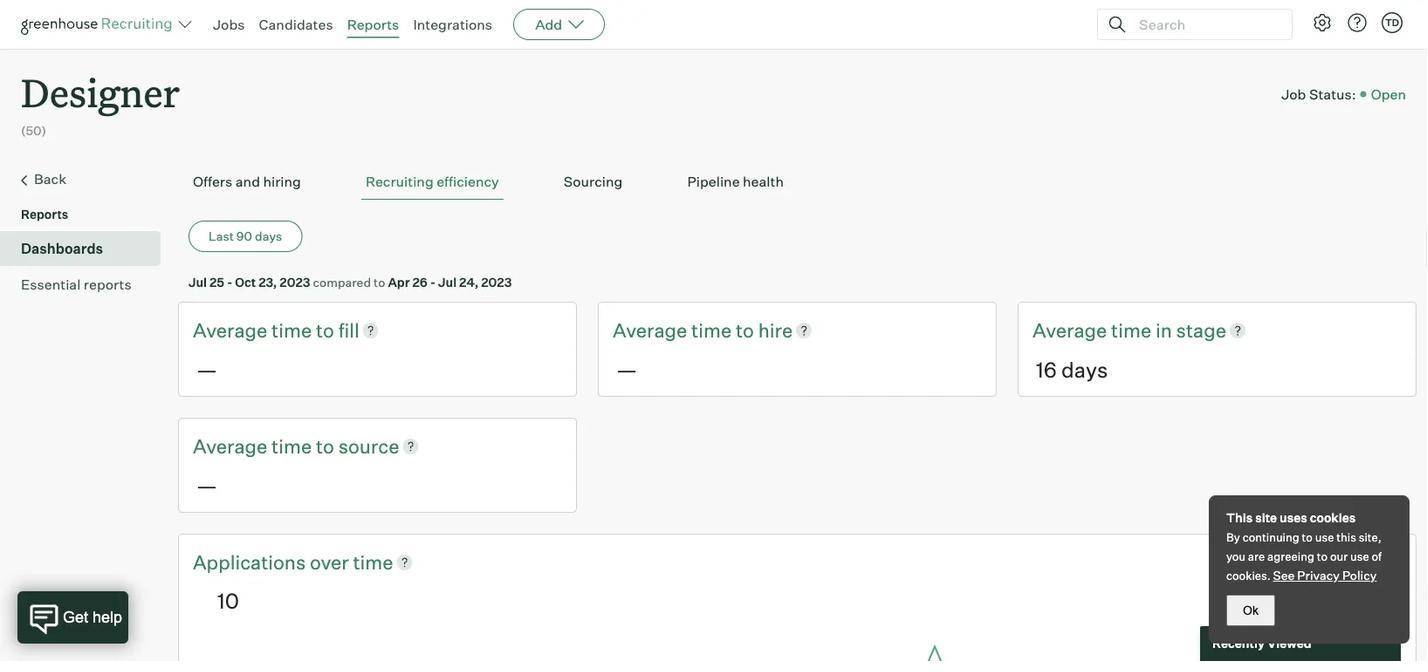 Task type: describe. For each thing, give the bounding box(es) containing it.
of
[[1372, 550, 1382, 564]]

time for source
[[272, 434, 312, 458]]

time for fill
[[272, 318, 312, 342]]

stage
[[1176, 318, 1226, 342]]

candidates link
[[259, 16, 333, 33]]

over
[[310, 550, 349, 574]]

pipeline
[[687, 173, 740, 190]]

you
[[1226, 550, 1246, 564]]

pipeline health
[[687, 173, 784, 190]]

last 90 days
[[209, 229, 282, 244]]

average for source
[[193, 434, 267, 458]]

this
[[1337, 531, 1356, 545]]

— for fill
[[196, 357, 217, 383]]

25
[[210, 275, 224, 290]]

26
[[412, 275, 428, 290]]

are
[[1248, 550, 1265, 564]]

16
[[1036, 357, 1057, 383]]

uses
[[1280, 511, 1307, 526]]

dashboards link
[[21, 238, 154, 259]]

23,
[[259, 275, 277, 290]]

0 vertical spatial use
[[1315, 531, 1334, 545]]

candidates
[[259, 16, 333, 33]]

over link
[[310, 549, 353, 576]]

time for hire
[[691, 318, 732, 342]]

fill
[[338, 318, 359, 342]]

average time to for fill
[[193, 318, 338, 342]]

to left fill
[[316, 318, 334, 342]]

in link
[[1156, 317, 1176, 344]]

add
[[535, 16, 562, 33]]

recently viewed
[[1213, 636, 1312, 652]]

reports
[[84, 276, 132, 293]]

our
[[1330, 550, 1348, 564]]

to left the our
[[1317, 550, 1328, 564]]

site,
[[1359, 531, 1382, 545]]

integrations
[[413, 16, 492, 33]]

essential
[[21, 276, 81, 293]]

jul 25 - oct 23, 2023 compared to apr 26 - jul 24, 2023
[[189, 275, 512, 290]]

time for stage
[[1111, 318, 1152, 342]]

essential reports link
[[21, 274, 154, 295]]

offers and hiring button
[[189, 164, 305, 200]]

agreeing
[[1268, 550, 1315, 564]]

average time in
[[1033, 318, 1176, 342]]

16 days
[[1036, 357, 1108, 383]]

in
[[1156, 318, 1172, 342]]

essential reports
[[21, 276, 132, 293]]

hiring
[[263, 173, 301, 190]]

apr
[[388, 275, 410, 290]]

average for hire
[[613, 318, 687, 342]]

back
[[34, 170, 66, 188]]

integrations link
[[413, 16, 492, 33]]

time link for stage
[[1111, 317, 1156, 344]]

site
[[1255, 511, 1277, 526]]

time link for hire
[[691, 317, 736, 344]]

1 2023 from the left
[[280, 275, 310, 290]]

average link for hire
[[613, 317, 691, 344]]

time link right over at the left of page
[[353, 549, 393, 576]]

last 90 days button
[[189, 221, 302, 252]]

1 vertical spatial days
[[1061, 357, 1108, 383]]

fill link
[[338, 317, 359, 344]]

offers and hiring
[[193, 173, 301, 190]]

1 vertical spatial reports
[[21, 207, 68, 222]]

offers
[[193, 173, 232, 190]]

sourcing button
[[559, 164, 627, 200]]

continuing
[[1243, 531, 1300, 545]]

source link
[[338, 433, 399, 460]]

time right over at the left of page
[[353, 550, 393, 574]]

2 2023 from the left
[[481, 275, 512, 290]]

— for hire
[[616, 357, 637, 383]]

greenhouse recruiting image
[[21, 14, 178, 35]]

efficiency
[[437, 173, 499, 190]]

sourcing
[[564, 173, 623, 190]]

designer link
[[21, 49, 180, 122]]

back link
[[21, 169, 154, 191]]

average link for fill
[[193, 317, 272, 344]]

td
[[1385, 17, 1399, 28]]

open
[[1371, 86, 1406, 103]]

this site uses cookies
[[1226, 511, 1356, 526]]

average time to for hire
[[613, 318, 758, 342]]

applications
[[193, 550, 306, 574]]

compared
[[313, 275, 371, 290]]

td button
[[1382, 12, 1403, 33]]

ok
[[1243, 604, 1259, 618]]

(50)
[[21, 123, 46, 138]]

to down the "uses"
[[1302, 531, 1313, 545]]

average for fill
[[193, 318, 267, 342]]

reports link
[[347, 16, 399, 33]]

see privacy policy link
[[1273, 568, 1377, 584]]

jobs
[[213, 16, 245, 33]]

this
[[1226, 511, 1253, 526]]



Task type: vqa. For each thing, say whether or not it's contained in the screenshot.
left &
no



Task type: locate. For each thing, give the bounding box(es) containing it.
privacy
[[1298, 568, 1340, 584]]

pipeline health button
[[683, 164, 788, 200]]

to link for source
[[316, 433, 338, 460]]

time left the source
[[272, 434, 312, 458]]

by continuing to use this site, you are agreeing to our use of cookies.
[[1226, 531, 1382, 583]]

1 horizontal spatial use
[[1350, 550, 1369, 564]]

1 jul from the left
[[189, 275, 207, 290]]

job
[[1282, 86, 1306, 103]]

1 vertical spatial use
[[1350, 550, 1369, 564]]

days inside button
[[255, 229, 282, 244]]

time down the 23,
[[272, 318, 312, 342]]

oct
[[235, 275, 256, 290]]

reports
[[347, 16, 399, 33], [21, 207, 68, 222]]

configure image
[[1312, 12, 1333, 33]]

time link for fill
[[272, 317, 316, 344]]

0 horizontal spatial jul
[[189, 275, 207, 290]]

time left in
[[1111, 318, 1152, 342]]

tab list containing offers and hiring
[[189, 164, 1406, 200]]

0 horizontal spatial -
[[227, 275, 233, 290]]

dashboards
[[21, 240, 103, 258]]

applications over
[[193, 550, 353, 574]]

- right 26
[[430, 275, 436, 290]]

policy
[[1342, 568, 1377, 584]]

0 horizontal spatial 2023
[[280, 275, 310, 290]]

— for source
[[196, 473, 217, 499]]

see privacy policy
[[1273, 568, 1377, 584]]

1 horizontal spatial reports
[[347, 16, 399, 33]]

0 vertical spatial days
[[255, 229, 282, 244]]

—
[[196, 357, 217, 383], [616, 357, 637, 383], [196, 473, 217, 499]]

10
[[217, 588, 239, 615]]

0 horizontal spatial reports
[[21, 207, 68, 222]]

1 horizontal spatial -
[[430, 275, 436, 290]]

recently
[[1213, 636, 1265, 652]]

jul left 25
[[189, 275, 207, 290]]

recruiting
[[366, 173, 434, 190]]

applications link
[[193, 549, 310, 576]]

- right 25
[[227, 275, 233, 290]]

average for stage
[[1033, 318, 1107, 342]]

-
[[227, 275, 233, 290], [430, 275, 436, 290]]

recruiting efficiency
[[366, 173, 499, 190]]

1 horizontal spatial days
[[1061, 357, 1108, 383]]

cookies
[[1310, 511, 1356, 526]]

average time to
[[193, 318, 338, 342], [613, 318, 758, 342], [193, 434, 338, 458]]

to left hire
[[736, 318, 754, 342]]

days
[[255, 229, 282, 244], [1061, 357, 1108, 383]]

2 - from the left
[[430, 275, 436, 290]]

2 jul from the left
[[438, 275, 457, 290]]

to left the source
[[316, 434, 334, 458]]

1 - from the left
[[227, 275, 233, 290]]

average
[[193, 318, 267, 342], [613, 318, 687, 342], [1033, 318, 1107, 342], [193, 434, 267, 458]]

2023 right the 23,
[[280, 275, 310, 290]]

1 horizontal spatial jul
[[438, 275, 457, 290]]

jul left the 24,
[[438, 275, 457, 290]]

time link for source
[[272, 433, 316, 460]]

designer
[[21, 66, 180, 118]]

average link for stage
[[1033, 317, 1111, 344]]

average time to for source
[[193, 434, 338, 458]]

add button
[[513, 9, 605, 40]]

to link
[[316, 317, 338, 344], [736, 317, 758, 344], [316, 433, 338, 460]]

last
[[209, 229, 234, 244]]

Search text field
[[1135, 12, 1276, 37]]

days right 16
[[1061, 357, 1108, 383]]

xychart image
[[217, 642, 1377, 662]]

0 horizontal spatial use
[[1315, 531, 1334, 545]]

tab list
[[189, 164, 1406, 200]]

90
[[236, 229, 252, 244]]

use left of
[[1350, 550, 1369, 564]]

0 vertical spatial reports
[[347, 16, 399, 33]]

use
[[1315, 531, 1334, 545], [1350, 550, 1369, 564]]

to left apr
[[374, 275, 385, 290]]

ok button
[[1226, 595, 1275, 627]]

job status:
[[1282, 86, 1356, 103]]

hire
[[758, 318, 793, 342]]

to link for hire
[[736, 317, 758, 344]]

time link left source link
[[272, 433, 316, 460]]

reports down back
[[21, 207, 68, 222]]

average link for source
[[193, 433, 272, 460]]

time left hire
[[691, 318, 732, 342]]

1 horizontal spatial 2023
[[481, 275, 512, 290]]

source
[[338, 434, 399, 458]]

and
[[235, 173, 260, 190]]

days right 90
[[255, 229, 282, 244]]

jobs link
[[213, 16, 245, 33]]

average link
[[193, 317, 272, 344], [613, 317, 691, 344], [1033, 317, 1111, 344], [193, 433, 272, 460]]

time link left stage link
[[1111, 317, 1156, 344]]

0 horizontal spatial days
[[255, 229, 282, 244]]

2023
[[280, 275, 310, 290], [481, 275, 512, 290]]

to link for fill
[[316, 317, 338, 344]]

hire link
[[758, 317, 793, 344]]

stage link
[[1176, 317, 1226, 344]]

recruiting efficiency button
[[361, 164, 504, 200]]

see
[[1273, 568, 1295, 584]]

td button
[[1378, 9, 1406, 37]]

by
[[1226, 531, 1240, 545]]

use down cookies at right
[[1315, 531, 1334, 545]]

jul
[[189, 275, 207, 290], [438, 275, 457, 290]]

time link down the 23,
[[272, 317, 316, 344]]

time link left 'hire' link
[[691, 317, 736, 344]]

status:
[[1309, 86, 1356, 103]]

time link
[[272, 317, 316, 344], [691, 317, 736, 344], [1111, 317, 1156, 344], [272, 433, 316, 460], [353, 549, 393, 576]]

designer (50)
[[21, 66, 180, 138]]

2023 right the 24,
[[481, 275, 512, 290]]

cookies.
[[1226, 569, 1271, 583]]

24,
[[459, 275, 479, 290]]

viewed
[[1267, 636, 1312, 652]]

reports right 'candidates' link
[[347, 16, 399, 33]]

health
[[743, 173, 784, 190]]



